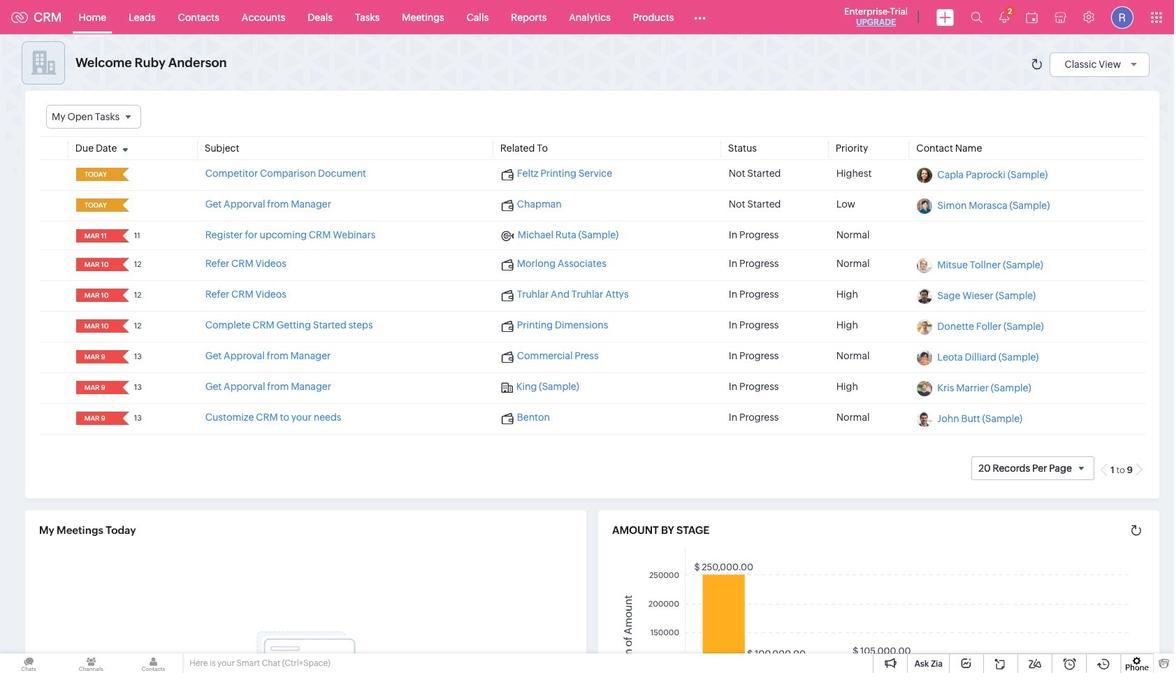 Task type: describe. For each thing, give the bounding box(es) containing it.
create menu element
[[928, 0, 962, 34]]

logo image
[[11, 12, 28, 23]]

channels image
[[62, 654, 120, 673]]

search element
[[962, 0, 991, 34]]

signals element
[[991, 0, 1018, 34]]

contacts image
[[125, 654, 182, 673]]

Other Modules field
[[685, 6, 715, 28]]

2 late by  days image from the top
[[117, 201, 134, 209]]



Task type: locate. For each thing, give the bounding box(es) containing it.
profile element
[[1103, 0, 1142, 34]]

0 vertical spatial late by  days image
[[117, 170, 134, 178]]

chats image
[[0, 654, 57, 673]]

None field
[[46, 105, 141, 129], [80, 168, 113, 181], [80, 199, 113, 212], [80, 229, 113, 243], [80, 258, 113, 271], [80, 289, 113, 302], [80, 320, 113, 333], [80, 350, 113, 364], [80, 381, 113, 394], [80, 412, 113, 425], [46, 105, 141, 129], [80, 168, 113, 181], [80, 199, 113, 212], [80, 229, 113, 243], [80, 258, 113, 271], [80, 289, 113, 302], [80, 320, 113, 333], [80, 350, 113, 364], [80, 381, 113, 394], [80, 412, 113, 425]]

late by  days image
[[117, 170, 134, 178], [117, 201, 134, 209]]

profile image
[[1111, 6, 1134, 28]]

search image
[[971, 11, 983, 23]]

1 vertical spatial late by  days image
[[117, 201, 134, 209]]

create menu image
[[937, 9, 954, 26]]

1 late by  days image from the top
[[117, 170, 134, 178]]

calendar image
[[1026, 12, 1038, 23]]



Task type: vqa. For each thing, say whether or not it's contained in the screenshot.
the left Deals
no



